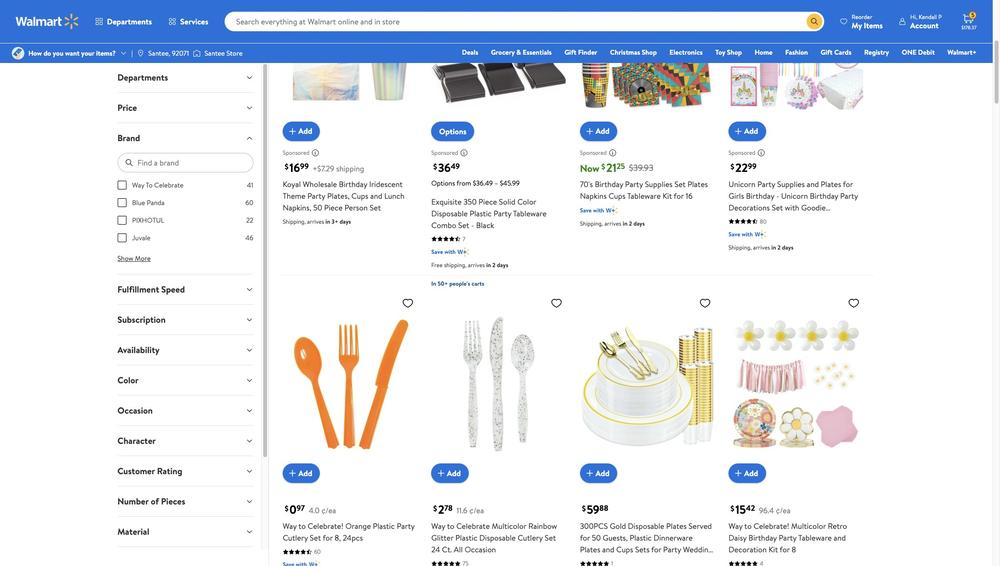 Task type: locate. For each thing, give the bounding box(es) containing it.
3 ¢/ea from the left
[[776, 505, 791, 516]]

departments tab
[[110, 63, 261, 92]]

$ up girls
[[731, 161, 735, 172]]

3+
[[332, 217, 338, 225]]

cutlery down rainbow
[[518, 532, 543, 543]]

2 vertical spatial tableware
[[798, 532, 832, 543]]

2 ad disclaimer and feedback image from the left
[[757, 149, 765, 157]]

in down ring,unicorn
[[772, 243, 776, 251]]

plastic up the "black"
[[470, 208, 492, 219]]

color inside exquisite 350 piece solid color disposable plastic party tableware combo set - black
[[517, 196, 536, 207]]

0 horizontal spatial color
[[117, 374, 139, 386]]

2 99 from the left
[[748, 161, 757, 171]]

plastic right orange
[[373, 521, 395, 531]]

2 horizontal spatial ¢/ea
[[776, 505, 791, 516]]

1 vertical spatial shipping, arrives in 2 days
[[729, 243, 794, 251]]

arrives down cloth
[[753, 243, 770, 251]]

0 horizontal spatial save
[[431, 247, 443, 256]]

1 horizontal spatial 50
[[592, 532, 601, 543]]

1 horizontal spatial theme
[[757, 237, 780, 248]]

color tab
[[110, 365, 261, 395]]

add to cart image up 15
[[733, 468, 744, 479]]

iridescent
[[369, 179, 403, 189]]

shipping, arrives in 2 days down cloth
[[729, 243, 794, 251]]

price
[[117, 102, 137, 114]]

celebrate inside $ 2 78 11.6 ¢/ea way to celebrate multicolor rainbow glitter plastic disposable cutlery set 24 ct. all occasion
[[456, 521, 490, 531]]

way up glitter
[[431, 521, 445, 531]]

kendall
[[919, 12, 937, 21]]

0 horizontal spatial multicolor
[[492, 521, 527, 531]]

save up "free"
[[431, 247, 443, 256]]

plates
[[688, 179, 708, 189], [821, 179, 841, 189], [666, 521, 687, 531], [580, 544, 600, 555]]

your
[[81, 48, 94, 58]]

gift inside "link"
[[821, 47, 833, 57]]

16 up the koyal
[[290, 159, 300, 176]]

 image for santee, 92071
[[137, 49, 144, 57]]

and inside $ 15 42 96.4 ¢/ea way to celebrate! multicolor retro daisy birthday party tableware and decoration kit for 8
[[834, 532, 846, 543]]

add button up 97
[[283, 464, 320, 483]]

birthday
[[339, 179, 367, 189], [595, 179, 623, 189], [746, 190, 774, 201], [810, 190, 838, 201], [749, 532, 777, 543]]

celebrate! down 96.4
[[754, 521, 789, 531]]

0 vertical spatial -
[[776, 190, 779, 201]]

registry
[[864, 47, 889, 57]]

2 multicolor from the left
[[791, 521, 826, 531]]

$ left 21
[[601, 161, 605, 172]]

0 horizontal spatial occasion
[[117, 404, 153, 417]]

1 to from the left
[[298, 521, 306, 531]]

- left the "black"
[[471, 220, 474, 230]]

0 vertical spatial save
[[580, 206, 592, 214]]

gift left finder
[[565, 47, 576, 57]]

celebrate down 11.6 at the bottom left of page
[[456, 521, 490, 531]]

party down solid
[[494, 208, 512, 219]]

1 horizontal spatial save
[[580, 206, 592, 214]]

supplies down the $39.93
[[645, 179, 673, 189]]

2 sponsored from the left
[[431, 149, 458, 157]]

2 horizontal spatial save
[[729, 230, 740, 238]]

home link
[[750, 47, 777, 58]]

way to celebrate multicolor rainbow glitter plastic disposable cutlery set 24 ct. all occasion image
[[431, 293, 566, 475]]

party inside 300pcs gold disposable plates served for 50 guests, plastic dinnerware plates and cups sets for party wedding engagement baby shower holi
[[663, 544, 681, 555]]

0 vertical spatial occasion
[[117, 404, 153, 417]]

16 inside $ 16 99 +$7.29 shipping koyal wholesale birthday iridescent theme party plates, cups and lunch napkins, 50 piece person set shipping, arrives in 3+ days
[[290, 159, 300, 176]]

customer rating tab
[[110, 456, 261, 486]]

save down napkins
[[580, 206, 592, 214]]

1 vertical spatial -
[[471, 220, 474, 230]]

daisy
[[729, 532, 747, 543]]

0 vertical spatial tableware
[[627, 190, 661, 201]]

unicorn down the table
[[729, 237, 756, 248]]

99 for 16
[[300, 161, 309, 171]]

¢/ea inside $ 15 42 96.4 ¢/ea way to celebrate! multicolor retro daisy birthday party tableware and decoration kit for 8
[[776, 505, 791, 516]]

celebrate! inside $ 0 97 4.0 ¢/ea way to celebrate! orange plastic party cutlery set for 8, 24pcs
[[308, 521, 343, 531]]

0 horizontal spatial celebrate!
[[308, 521, 343, 531]]

brand group
[[117, 180, 253, 251]]

walmart+
[[948, 47, 977, 57]]

2 ad disclaimer and feedback image from the left
[[460, 149, 468, 157]]

cloth
[[748, 225, 767, 236]]

departments
[[107, 16, 152, 27], [117, 71, 168, 84]]

shop inside 'link'
[[642, 47, 657, 57]]

0 horizontal spatial 16
[[290, 159, 300, 176]]

number of pieces button
[[110, 486, 261, 516]]

50 inside 300pcs gold disposable plates served for 50 guests, plastic dinnerware plates and cups sets for party wedding engagement baby shower holi
[[592, 532, 601, 543]]

$ 15 42 96.4 ¢/ea way to celebrate! multicolor retro daisy birthday party tableware and decoration kit for 8
[[729, 501, 847, 555]]

2 horizontal spatial to
[[744, 521, 752, 531]]

1 horizontal spatial tableware
[[627, 190, 661, 201]]

christmas shop
[[610, 47, 657, 57]]

way down 0
[[283, 521, 297, 531]]

ring,unicorn
[[775, 214, 819, 225]]

gift for gift finder
[[565, 47, 576, 57]]

1 vertical spatial color
[[117, 374, 139, 386]]

xl
[[853, 214, 861, 225]]

ad disclaimer and feedback image
[[609, 149, 617, 157], [757, 149, 765, 157]]

0 horizontal spatial gift
[[565, 47, 576, 57]]

2 vertical spatial save
[[431, 247, 443, 256]]

50 down 300pcs
[[592, 532, 601, 543]]

0 horizontal spatial 99
[[300, 161, 309, 171]]

party inside exquisite 350 piece solid color disposable plastic party tableware combo set - black
[[494, 208, 512, 219]]

3 to from the left
[[744, 521, 752, 531]]

grocery & essentials link
[[487, 47, 556, 58]]

0 vertical spatial theme
[[283, 190, 306, 201]]

1 horizontal spatial 60
[[314, 548, 321, 556]]

gift finder link
[[560, 47, 602, 58]]

party inside $ 0 97 4.0 ¢/ea way to celebrate! orange plastic party cutlery set for 8, 24pcs
[[397, 521, 415, 531]]

1 vertical spatial 22
[[246, 215, 253, 225]]

$ 16 99 +$7.29 shipping koyal wholesale birthday iridescent theme party plates, cups and lunch napkins, 50 piece person set shipping, arrives in 3+ days
[[283, 159, 405, 225]]

with
[[785, 202, 799, 213], [593, 206, 604, 214], [742, 230, 753, 238], [445, 247, 456, 256]]

 image right |
[[137, 49, 144, 57]]

$ inside the $ 36 49
[[433, 161, 437, 172]]

set inside exquisite 350 piece solid color disposable plastic party tableware combo set - black
[[458, 220, 469, 230]]

walmart+ link
[[943, 47, 981, 58]]

1 horizontal spatial 16
[[686, 190, 693, 201]]

lunch
[[384, 190, 405, 201]]

cups for disposable
[[616, 544, 633, 555]]

cups inside $ 16 99 +$7.29 shipping koyal wholesale birthday iridescent theme party plates, cups and lunch napkins, 50 piece person set shipping, arrives in 3+ days
[[351, 190, 368, 201]]

fulfillment speed
[[117, 283, 185, 295]]

number
[[117, 495, 149, 507]]

options up 49
[[439, 126, 467, 137]]

party right orange
[[397, 521, 415, 531]]

ad disclaimer and feedback image for +$7.29 shipping
[[312, 149, 319, 157]]

0 vertical spatial kit
[[663, 190, 672, 201]]

set inside $ 0 97 4.0 ¢/ea way to celebrate! orange plastic party cutlery set for 8, 24pcs
[[310, 532, 321, 543]]

add to cart image
[[287, 125, 298, 137], [584, 125, 596, 137], [287, 468, 298, 479], [435, 468, 447, 479]]

celebrate! for 0
[[308, 521, 343, 531]]

1 ad disclaimer and feedback image from the left
[[609, 149, 617, 157]]

pieces
[[161, 495, 185, 507]]

character
[[117, 435, 156, 447]]

22 up girls
[[736, 159, 748, 176]]

sponsored up "now"
[[580, 149, 607, 157]]

services
[[180, 16, 208, 27]]

92071
[[172, 48, 189, 58]]

brand tab
[[110, 123, 261, 153]]

shipping, arrives in 2 days down napkins
[[580, 219, 645, 227]]

unicorn up girls
[[729, 179, 756, 189]]

$ inside $ 59 88
[[582, 503, 586, 514]]

add to favorites list, way to celebrate! multicolor retro daisy birthday party tableware and decoration kit for 8 image
[[848, 297, 860, 309]]

add button up +$7.29 on the left of page
[[283, 121, 320, 141]]

add button up 42
[[729, 464, 766, 483]]

16
[[290, 159, 300, 176], [686, 190, 693, 201]]

carts
[[472, 279, 484, 288]]

theme down cloth
[[757, 237, 780, 248]]

person
[[344, 202, 368, 213]]

1 vertical spatial theme
[[757, 237, 780, 248]]

cups inside 300pcs gold disposable plates served for 50 guests, plastic dinnerware plates and cups sets for party wedding engagement baby shower holi
[[616, 544, 633, 555]]

price button
[[110, 93, 261, 123]]

1 horizontal spatial celebrate!
[[754, 521, 789, 531]]

supplies
[[645, 179, 673, 189], [777, 179, 805, 189]]

¢/ea inside $ 0 97 4.0 ¢/ea way to celebrate! orange plastic party cutlery set for 8, 24pcs
[[321, 505, 336, 516]]

1 ad disclaimer and feedback image from the left
[[312, 149, 319, 157]]

1 horizontal spatial piece
[[479, 196, 497, 207]]

plastic inside 300pcs gold disposable plates served for 50 guests, plastic dinnerware plates and cups sets for party wedding engagement baby shower holi
[[630, 532, 652, 543]]

¢/ea for 15
[[776, 505, 791, 516]]

$ for 22
[[731, 161, 735, 172]]

0 horizontal spatial disposable
[[431, 208, 468, 219]]

3 sponsored from the left
[[580, 149, 607, 157]]

color down availability
[[117, 374, 139, 386]]

22 up 46
[[246, 215, 253, 225]]

0 horizontal spatial 60
[[245, 198, 253, 208]]

add button
[[283, 121, 320, 141], [580, 121, 617, 141], [729, 121, 766, 141], [283, 464, 320, 483], [431, 464, 469, 483], [580, 464, 617, 483], [729, 464, 766, 483]]

2 down creating
[[778, 243, 781, 251]]

None checkbox
[[117, 198, 126, 207], [117, 216, 126, 225], [117, 198, 126, 207], [117, 216, 126, 225]]

exquisite 350 piece solid color disposable plastic party tableware combo set - black
[[431, 196, 547, 230]]

ad disclaimer and feedback image up +$7.29 on the left of page
[[312, 149, 319, 157]]

birthday inside now $ 21 25 $39.93 70's birthday party supplies set plates napkins cups tableware kit for 16
[[595, 179, 623, 189]]

1 horizontal spatial multicolor
[[791, 521, 826, 531]]

disposable inside exquisite 350 piece solid color disposable plastic party tableware combo set - black
[[431, 208, 468, 219]]

in
[[431, 279, 436, 288]]

add to cart image up 59
[[584, 468, 596, 479]]

celebrate! up 8,
[[308, 521, 343, 531]]

character tab
[[110, 426, 261, 456]]

41
[[247, 180, 253, 190]]

cups for 21
[[609, 190, 626, 201]]

theme inside unicorn party supplies and plates for girls birthday - unicorn birthday party decorations set with goodie bags,unicorn ring,unicorn bracelet, xl table cloth for creating amazing unicorn theme party
[[757, 237, 780, 248]]

0 horizontal spatial theme
[[283, 190, 306, 201]]

to up daisy
[[744, 521, 752, 531]]

grocery & essentials
[[491, 47, 552, 57]]

0 horizontal spatial kit
[[663, 190, 672, 201]]

options from $36.49 – $45.99
[[431, 178, 520, 188]]

theme
[[283, 190, 306, 201], [757, 237, 780, 248]]

 image for santee store
[[193, 48, 201, 58]]

1 vertical spatial disposable
[[628, 521, 664, 531]]

in inside $ 16 99 +$7.29 shipping koyal wholesale birthday iridescent theme party plates, cups and lunch napkins, 50 piece person set shipping, arrives in 3+ days
[[326, 217, 330, 225]]

table
[[729, 225, 746, 236]]

1 vertical spatial departments
[[117, 71, 168, 84]]

sponsored for 22
[[729, 149, 756, 157]]

disposable inside 300pcs gold disposable plates served for 50 guests, plastic dinnerware plates and cups sets for party wedding engagement baby shower holi
[[628, 521, 664, 531]]

¢/ea inside $ 2 78 11.6 ¢/ea way to celebrate multicolor rainbow glitter plastic disposable cutlery set 24 ct. all occasion
[[469, 505, 484, 516]]

2 supplies from the left
[[777, 179, 805, 189]]

tableware inside $ 15 42 96.4 ¢/ea way to celebrate! multicolor retro daisy birthday party tableware and decoration kit for 8
[[798, 532, 832, 543]]

0 horizontal spatial 22
[[246, 215, 253, 225]]

22 inside brand group
[[246, 215, 253, 225]]

kit inside now $ 21 25 $39.93 70's birthday party supplies set plates napkins cups tableware kit for 16
[[663, 190, 672, 201]]

0 horizontal spatial piece
[[324, 202, 343, 213]]

0 horizontal spatial -
[[471, 220, 474, 230]]

sponsored up the 36
[[431, 149, 458, 157]]

cards
[[834, 47, 852, 57]]

to inside $ 15 42 96.4 ¢/ea way to celebrate! multicolor retro daisy birthday party tableware and decoration kit for 8
[[744, 521, 752, 531]]

1 vertical spatial occasion
[[465, 544, 496, 555]]

2 to from the left
[[447, 521, 454, 531]]

sponsored for 36
[[431, 149, 458, 157]]

save with up "free"
[[431, 247, 456, 256]]

tableware for 15
[[798, 532, 832, 543]]

options for options
[[439, 126, 467, 137]]

piece right 350
[[479, 196, 497, 207]]

blue panda
[[132, 198, 165, 208]]

gold
[[610, 521, 626, 531]]

¢/ea right 11.6 at the bottom left of page
[[469, 505, 484, 516]]

shipping, down napkins,
[[283, 217, 306, 225]]

arrives left 3+
[[307, 217, 324, 225]]

0 horizontal spatial 50
[[313, 202, 322, 213]]

tableware inside now $ 21 25 $39.93 70's birthday party supplies set plates napkins cups tableware kit for 16
[[627, 190, 661, 201]]

1 vertical spatial 16
[[686, 190, 693, 201]]

1 horizontal spatial ad disclaimer and feedback image
[[757, 149, 765, 157]]

napkins,
[[283, 202, 311, 213]]

1 vertical spatial tableware
[[513, 208, 547, 219]]

kit
[[663, 190, 672, 201], [769, 544, 778, 555]]

tab
[[110, 547, 261, 566]]

0 horizontal spatial to
[[298, 521, 306, 531]]

celebrate! for 15
[[754, 521, 789, 531]]

1 vertical spatial 60
[[314, 548, 321, 556]]

0 vertical spatial 22
[[736, 159, 748, 176]]

0 horizontal spatial  image
[[137, 49, 144, 57]]

0 vertical spatial 50
[[313, 202, 322, 213]]

0 vertical spatial departments
[[107, 16, 152, 27]]

2 horizontal spatial disposable
[[628, 521, 664, 531]]

$ inside $ 15 42 96.4 ¢/ea way to celebrate! multicolor retro daisy birthday party tableware and decoration kit for 8
[[731, 503, 735, 514]]

add to cart image for 59
[[584, 468, 596, 479]]

with down bags,unicorn
[[742, 230, 753, 238]]

2 right shipping,
[[492, 261, 496, 269]]

fulfillment speed tab
[[110, 274, 261, 304]]

party up the "decorations"
[[757, 179, 775, 189]]

celebrate inside brand group
[[154, 180, 184, 190]]

save
[[580, 206, 592, 214], [729, 230, 740, 238], [431, 247, 443, 256]]

rainbow
[[528, 521, 557, 531]]

$ inside $ 2 78 11.6 ¢/ea way to celebrate multicolor rainbow glitter plastic disposable cutlery set 24 ct. all occasion
[[433, 503, 437, 514]]

50 right napkins,
[[313, 202, 322, 213]]

$ up the koyal
[[285, 161, 289, 172]]

1 horizontal spatial -
[[776, 190, 779, 201]]

1 supplies from the left
[[645, 179, 673, 189]]

blue
[[132, 198, 145, 208]]

cups for 99
[[351, 190, 368, 201]]

1 horizontal spatial cutlery
[[518, 532, 543, 543]]

1 horizontal spatial shop
[[727, 47, 742, 57]]

$ left 15
[[731, 503, 735, 514]]

plastic up sets
[[630, 532, 652, 543]]

store
[[227, 48, 243, 58]]

for inside $ 15 42 96.4 ¢/ea way to celebrate! multicolor retro daisy birthday party tableware and decoration kit for 8
[[780, 544, 790, 555]]

save with down napkins
[[580, 206, 604, 214]]

arrives inside $ 16 99 +$7.29 shipping koyal wholesale birthday iridescent theme party plates, cups and lunch napkins, 50 piece person set shipping, arrives in 3+ days
[[307, 217, 324, 225]]

shipping, inside $ 16 99 +$7.29 shipping koyal wholesale birthday iridescent theme party plates, cups and lunch napkins, 50 piece person set shipping, arrives in 3+ days
[[283, 217, 306, 225]]

0 horizontal spatial ¢/ea
[[321, 505, 336, 516]]

add button up 88
[[580, 464, 617, 483]]

cups up person
[[351, 190, 368, 201]]

1 horizontal spatial kit
[[769, 544, 778, 555]]

essentials
[[523, 47, 552, 57]]

cutlery down 0
[[283, 532, 308, 543]]

22
[[736, 159, 748, 176], [246, 215, 253, 225]]

served
[[689, 521, 712, 531]]

1 cutlery from the left
[[283, 532, 308, 543]]

in left 3+
[[326, 217, 330, 225]]

1 celebrate! from the left
[[308, 521, 343, 531]]

1 horizontal spatial 22
[[736, 159, 748, 176]]

1 shop from the left
[[642, 47, 657, 57]]

1 horizontal spatial supplies
[[777, 179, 805, 189]]

dinnerware
[[654, 532, 693, 543]]

to
[[298, 521, 306, 531], [447, 521, 454, 531], [744, 521, 752, 531]]

4 sponsored from the left
[[729, 149, 756, 157]]

ad disclaimer and feedback image for $39.93
[[609, 149, 617, 157]]

60 down 4.0
[[314, 548, 321, 556]]

1 vertical spatial options
[[431, 178, 455, 188]]

0 horizontal spatial shipping,
[[283, 217, 306, 225]]

$ for way to celebrate! multicolor retro daisy birthday party tableware and decoration kit for 8
[[731, 503, 735, 514]]

birthday down 21
[[595, 179, 623, 189]]

59
[[587, 501, 599, 518]]

multicolor inside $ 15 42 96.4 ¢/ea way to celebrate! multicolor retro daisy birthday party tableware and decoration kit for 8
[[791, 521, 826, 531]]

1 horizontal spatial ad disclaimer and feedback image
[[460, 149, 468, 157]]

0 vertical spatial disposable
[[431, 208, 468, 219]]

shop
[[642, 47, 657, 57], [727, 47, 742, 57]]

1 ¢/ea from the left
[[321, 505, 336, 516]]

set
[[675, 179, 686, 189], [370, 202, 381, 213], [772, 202, 783, 213], [458, 220, 469, 230], [310, 532, 321, 543], [545, 532, 556, 543]]

0 horizontal spatial shipping, arrives in 2 days
[[580, 219, 645, 227]]

add to cart image
[[733, 125, 744, 137], [584, 468, 596, 479], [733, 468, 744, 479]]

2 celebrate! from the left
[[754, 521, 789, 531]]

cups inside now $ 21 25 $39.93 70's birthday party supplies set plates napkins cups tableware kit for 16
[[609, 190, 626, 201]]

0 vertical spatial color
[[517, 196, 536, 207]]

and inside unicorn party supplies and plates for girls birthday - unicorn birthday party decorations set with goodie bags,unicorn ring,unicorn bracelet, xl table cloth for creating amazing unicorn theme party
[[807, 179, 819, 189]]

walmart image
[[16, 14, 79, 29]]

add to favorites list, 300pcs gold disposable plates served for 50 guests, plastic dinnerware plates and cups sets for party wedding engagement baby shower holiday thanksgiving halloween christmas new year image
[[699, 297, 711, 309]]

1 horizontal spatial color
[[517, 196, 536, 207]]

2 shop from the left
[[727, 47, 742, 57]]

2 horizontal spatial tableware
[[798, 532, 832, 543]]

add to cart image for add button on top of +$7.29 on the left of page
[[287, 125, 298, 137]]

in 50+ people's carts
[[431, 279, 484, 288]]

add to cart image for 96.4 ¢/ea
[[733, 468, 744, 479]]

celebrate right to
[[154, 180, 184, 190]]

piece down plates,
[[324, 202, 343, 213]]

$ inside $ 22 99
[[731, 161, 735, 172]]

add to cart image for add button on top of 97
[[287, 468, 298, 479]]

bags,unicorn
[[729, 214, 773, 225]]

0 horizontal spatial supplies
[[645, 179, 673, 189]]

add button up "now"
[[580, 121, 617, 141]]

$ for 59
[[582, 503, 586, 514]]

0 vertical spatial celebrate
[[154, 180, 184, 190]]

0 vertical spatial 16
[[290, 159, 300, 176]]

to inside $ 0 97 4.0 ¢/ea way to celebrate! orange plastic party cutlery set for 8, 24pcs
[[298, 521, 306, 531]]

60 down the 41
[[245, 198, 253, 208]]

availability tab
[[110, 335, 261, 365]]

0 vertical spatial shipping, arrives in 2 days
[[580, 219, 645, 227]]

$ for way to celebrate multicolor rainbow glitter plastic disposable cutlery set 24 ct. all occasion
[[433, 503, 437, 514]]

0 vertical spatial 60
[[245, 198, 253, 208]]

with inside unicorn party supplies and plates for girls birthday - unicorn birthday party decorations set with goodie bags,unicorn ring,unicorn bracelet, xl table cloth for creating amazing unicorn theme party
[[785, 202, 799, 213]]

¢/ea right 96.4
[[776, 505, 791, 516]]

2 horizontal spatial shipping,
[[729, 243, 752, 251]]

save with down bags,unicorn
[[729, 230, 753, 238]]

in right shipping,
[[486, 261, 491, 269]]

color inside color dropdown button
[[117, 374, 139, 386]]

free shipping, arrives in 2 days
[[431, 261, 508, 269]]

16 left girls
[[686, 190, 693, 201]]

2 gift from the left
[[821, 47, 833, 57]]

None checkbox
[[117, 181, 126, 189], [117, 233, 126, 242], [117, 181, 126, 189], [117, 233, 126, 242]]

way inside $ 15 42 96.4 ¢/ea way to celebrate! multicolor retro daisy birthday party tableware and decoration kit for 8
[[729, 521, 743, 531]]

Search search field
[[224, 12, 824, 31]]

2 vertical spatial save with
[[431, 247, 456, 256]]

0 horizontal spatial ad disclaimer and feedback image
[[609, 149, 617, 157]]

8
[[792, 544, 796, 555]]

koyal
[[283, 179, 301, 189]]

subscription
[[117, 314, 166, 326]]

1 horizontal spatial to
[[447, 521, 454, 531]]

ad disclaimer and feedback image down options link
[[460, 149, 468, 157]]

supplies inside unicorn party supplies and plates for girls birthday - unicorn birthday party decorations set with goodie bags,unicorn ring,unicorn bracelet, xl table cloth for creating amazing unicorn theme party
[[777, 179, 805, 189]]

1 vertical spatial celebrate
[[456, 521, 490, 531]]

days inside $ 16 99 +$7.29 shipping koyal wholesale birthday iridescent theme party plates, cups and lunch napkins, 50 piece person set shipping, arrives in 3+ days
[[340, 217, 351, 225]]

way to celebrate! orange plastic party cutlery set for 8, 24pcs image
[[283, 293, 418, 475]]

1 99 from the left
[[300, 161, 309, 171]]

set inside $ 16 99 +$7.29 shipping koyal wholesale birthday iridescent theme party plates, cups and lunch napkins, 50 piece person set shipping, arrives in 3+ days
[[370, 202, 381, 213]]

occasion inside $ 2 78 11.6 ¢/ea way to celebrate multicolor rainbow glitter plastic disposable cutlery set 24 ct. all occasion
[[465, 544, 496, 555]]

gift cards link
[[816, 47, 856, 58]]

gift for gift cards
[[821, 47, 833, 57]]

2 ¢/ea from the left
[[469, 505, 484, 516]]

1 horizontal spatial gift
[[821, 47, 833, 57]]

¢/ea for 2
[[469, 505, 484, 516]]

1 vertical spatial save with
[[729, 230, 753, 238]]

save down bags,unicorn
[[729, 230, 740, 238]]

1 multicolor from the left
[[492, 521, 527, 531]]

plates inside unicorn party supplies and plates for girls birthday - unicorn birthday party decorations set with goodie bags,unicorn ring,unicorn bracelet, xl table cloth for creating amazing unicorn theme party
[[821, 179, 841, 189]]

multicolor inside $ 2 78 11.6 ¢/ea way to celebrate multicolor rainbow glitter plastic disposable cutlery set 24 ct. all occasion
[[492, 521, 527, 531]]

celebrate! inside $ 15 42 96.4 ¢/ea way to celebrate! multicolor retro daisy birthday party tableware and decoration kit for 8
[[754, 521, 789, 531]]

to inside $ 2 78 11.6 ¢/ea way to celebrate multicolor rainbow glitter plastic disposable cutlery set 24 ct. all occasion
[[447, 521, 454, 531]]

70's birthday party supplies set plates napkins cups tableware kit for 16 image
[[580, 0, 715, 133]]

supplies up goodie
[[777, 179, 805, 189]]

- inside unicorn party supplies and plates for girls birthday - unicorn birthday party decorations set with goodie bags,unicorn ring,unicorn bracelet, xl table cloth for creating amazing unicorn theme party
[[776, 190, 779, 201]]

1 horizontal spatial shipping, arrives in 2 days
[[729, 243, 794, 251]]

gift left cards
[[821, 47, 833, 57]]

 image
[[193, 48, 201, 58], [137, 49, 144, 57]]

tableware down solid
[[513, 208, 547, 219]]

2 cutlery from the left
[[518, 532, 543, 543]]

birthday down shipping
[[339, 179, 367, 189]]

way inside $ 0 97 4.0 ¢/ea way to celebrate! orange plastic party cutlery set for 8, 24pcs
[[283, 521, 297, 531]]

way for 15
[[729, 521, 743, 531]]

99 left +$7.29 on the left of page
[[300, 161, 309, 171]]

1 horizontal spatial 99
[[748, 161, 757, 171]]

more
[[135, 253, 151, 263]]

0 horizontal spatial tableware
[[513, 208, 547, 219]]

ad disclaimer and feedback image
[[312, 149, 319, 157], [460, 149, 468, 157]]

multicolor for 2
[[492, 521, 527, 531]]

for inside now $ 21 25 $39.93 70's birthday party supplies set plates napkins cups tableware kit for 16
[[674, 190, 684, 201]]

with up ring,unicorn
[[785, 202, 799, 213]]

0 vertical spatial options
[[439, 126, 467, 137]]

0 horizontal spatial celebrate
[[154, 180, 184, 190]]

options down the 36
[[431, 178, 455, 188]]

way up daisy
[[729, 521, 743, 531]]

and up goodie
[[807, 179, 819, 189]]

free
[[431, 261, 443, 269]]

occasion inside occasion dropdown button
[[117, 404, 153, 417]]

0 horizontal spatial shop
[[642, 47, 657, 57]]

 image
[[12, 47, 24, 60]]

sponsored up the koyal
[[283, 149, 310, 157]]

1 horizontal spatial disposable
[[479, 532, 516, 543]]

1 gift from the left
[[565, 47, 576, 57]]

christmas shop link
[[606, 47, 661, 58]]

99 inside $ 16 99 +$7.29 shipping koyal wholesale birthday iridescent theme party plates, cups and lunch napkins, 50 piece person set shipping, arrives in 3+ days
[[300, 161, 309, 171]]

0 horizontal spatial cutlery
[[283, 532, 308, 543]]

1 sponsored from the left
[[283, 149, 310, 157]]

shipping,
[[444, 261, 467, 269]]

99 inside $ 22 99
[[748, 161, 757, 171]]

&
[[516, 47, 521, 57]]

and down iridescent
[[370, 190, 382, 201]]

walmart plus image
[[606, 205, 618, 215], [755, 229, 766, 239], [458, 247, 469, 257], [309, 560, 320, 566]]

wholesale
[[303, 179, 337, 189]]

debit
[[918, 47, 935, 57]]

49
[[451, 161, 460, 171]]

multicolor left rainbow
[[492, 521, 527, 531]]

party down the $39.93
[[625, 179, 643, 189]]

departments up |
[[107, 16, 152, 27]]

0 vertical spatial save with
[[580, 206, 604, 214]]

way left to
[[132, 180, 144, 190]]

Find a brand search field
[[117, 153, 253, 172]]

theme inside $ 16 99 +$7.29 shipping koyal wholesale birthday iridescent theme party plates, cups and lunch napkins, 50 piece person set shipping, arrives in 3+ days
[[283, 190, 306, 201]]

shipping, down the table
[[729, 243, 752, 251]]

way inside $ 2 78 11.6 ¢/ea way to celebrate multicolor rainbow glitter plastic disposable cutlery set 24 ct. all occasion
[[431, 521, 445, 531]]

1 horizontal spatial occasion
[[465, 544, 496, 555]]

1 horizontal spatial save with
[[580, 206, 604, 214]]

and down retro at the bottom right
[[834, 532, 846, 543]]

1 horizontal spatial  image
[[193, 48, 201, 58]]

multicolor
[[492, 521, 527, 531], [791, 521, 826, 531]]

plastic inside exquisite 350 piece solid color disposable plastic party tableware combo set - black
[[470, 208, 492, 219]]

$ inside $ 16 99 +$7.29 shipping koyal wholesale birthday iridescent theme party plates, cups and lunch napkins, 50 piece person set shipping, arrives in 3+ days
[[285, 161, 289, 172]]

$ 22 99
[[731, 159, 757, 176]]

99 up the "decorations"
[[748, 161, 757, 171]]

cups right napkins
[[609, 190, 626, 201]]

shop right christmas
[[642, 47, 657, 57]]

0 horizontal spatial ad disclaimer and feedback image
[[312, 149, 319, 157]]



Task type: describe. For each thing, give the bounding box(es) containing it.
shipping
[[336, 163, 364, 174]]

60 inside brand group
[[245, 198, 253, 208]]

way for 0
[[283, 521, 297, 531]]

50 inside $ 16 99 +$7.29 shipping koyal wholesale birthday iridescent theme party plates, cups and lunch napkins, 50 piece person set shipping, arrives in 3+ days
[[313, 202, 322, 213]]

party up xl
[[840, 190, 858, 201]]

add button up 78
[[431, 464, 469, 483]]

and inside $ 16 99 +$7.29 shipping koyal wholesale birthday iridescent theme party plates, cups and lunch napkins, 50 piece person set shipping, arrives in 3+ days
[[370, 190, 382, 201]]

300pcs gold disposable plates served for 50 guests, plastic dinnerware plates and cups sets for party wedding engagement baby shower holi
[[580, 521, 714, 566]]

subscription tab
[[110, 305, 261, 335]]

Walmart Site-Wide search field
[[224, 12, 824, 31]]

16 inside now $ 21 25 $39.93 70's birthday party supplies set plates napkins cups tableware kit for 16
[[686, 190, 693, 201]]

plates,
[[327, 190, 350, 201]]

1 vertical spatial save
[[729, 230, 740, 238]]

price tab
[[110, 93, 261, 123]]

birthday inside $ 16 99 +$7.29 shipping koyal wholesale birthday iridescent theme party plates, cups and lunch napkins, 50 piece person set shipping, arrives in 3+ days
[[339, 179, 367, 189]]

want
[[65, 48, 80, 58]]

party inside $ 16 99 +$7.29 shipping koyal wholesale birthday iridescent theme party plates, cups and lunch napkins, 50 piece person set shipping, arrives in 3+ days
[[307, 190, 325, 201]]

set inside unicorn party supplies and plates for girls birthday - unicorn birthday party decorations set with goodie bags,unicorn ring,unicorn bracelet, xl table cloth for creating amazing unicorn theme party
[[772, 202, 783, 213]]

ad disclaimer and feedback image for 22
[[757, 149, 765, 157]]

way to celebrate! multicolor retro daisy birthday party tableware and decoration kit for 8 image
[[729, 293, 864, 475]]

birthday up the "decorations"
[[746, 190, 774, 201]]

2 down now $ 21 25 $39.93 70's birthday party supplies set plates napkins cups tableware kit for 16
[[629, 219, 632, 227]]

way to celebrate
[[132, 180, 184, 190]]

in down now $ 21 25 $39.93 70's birthday party supplies set plates napkins cups tableware kit for 16
[[623, 219, 628, 227]]

4.0
[[309, 505, 320, 516]]

300pcs gold disposable plates served for 50 guests, plastic dinnerware plates and cups sets for party wedding engagement baby shower holiday thanksgiving halloween christmas new year image
[[580, 293, 715, 475]]

party inside now $ 21 25 $39.93 70's birthday party supplies set plates napkins cups tableware kit for 16
[[625, 179, 643, 189]]

birthday inside $ 15 42 96.4 ¢/ea way to celebrate! multicolor retro daisy birthday party tableware and decoration kit for 8
[[749, 532, 777, 543]]

items?
[[96, 48, 116, 58]]

add to favorites list, way to celebrate multicolor rainbow glitter plastic disposable cutlery set 24 ct. all occasion image
[[551, 297, 562, 309]]

70's
[[580, 179, 593, 189]]

plates inside now $ 21 25 $39.93 70's birthday party supplies set plates napkins cups tableware kit for 16
[[688, 179, 708, 189]]

to for 2
[[447, 521, 454, 531]]

electronics
[[670, 47, 703, 57]]

party inside $ 15 42 96.4 ¢/ea way to celebrate! multicolor retro daisy birthday party tableware and decoration kit for 8
[[779, 532, 797, 543]]

hi, kendall p account
[[910, 12, 942, 31]]

with up shipping,
[[445, 247, 456, 256]]

santee,
[[148, 48, 170, 58]]

350
[[464, 196, 477, 207]]

piece inside $ 16 99 +$7.29 shipping koyal wholesale birthday iridescent theme party plates, cups and lunch napkins, 50 piece person set shipping, arrives in 3+ days
[[324, 202, 343, 213]]

number of pieces tab
[[110, 486, 261, 516]]

ct.
[[442, 544, 452, 555]]

sponsored for +$7.29 shipping
[[283, 149, 310, 157]]

speed
[[161, 283, 185, 295]]

supplies inside now $ 21 25 $39.93 70's birthday party supplies set plates napkins cups tableware kit for 16
[[645, 179, 673, 189]]

availability button
[[110, 335, 261, 365]]

hi,
[[910, 12, 917, 21]]

disposable inside $ 2 78 11.6 ¢/ea way to celebrate multicolor rainbow glitter plastic disposable cutlery set 24 ct. all occasion
[[479, 532, 516, 543]]

cutlery inside $ 0 97 4.0 ¢/ea way to celebrate! orange plastic party cutlery set for 8, 24pcs
[[283, 532, 308, 543]]

42
[[746, 503, 755, 514]]

sponsored for $39.93
[[580, 149, 607, 157]]

to for 15
[[744, 521, 752, 531]]

material tab
[[110, 517, 261, 546]]

$ 2 78 11.6 ¢/ea way to celebrate multicolor rainbow glitter plastic disposable cutlery set 24 ct. all occasion
[[431, 501, 557, 555]]

character button
[[110, 426, 261, 456]]

tableware for $
[[627, 190, 661, 201]]

of
[[151, 495, 159, 507]]

show
[[117, 253, 133, 263]]

all
[[454, 544, 463, 555]]

bracelet,
[[820, 214, 851, 225]]

reorder my items
[[852, 12, 883, 31]]

napkins
[[580, 190, 607, 201]]

fashion link
[[781, 47, 812, 58]]

$ inside now $ 21 25 $39.93 70's birthday party supplies set plates napkins cups tableware kit for 16
[[601, 161, 605, 172]]

people's
[[449, 279, 470, 288]]

fulfillment speed button
[[110, 274, 261, 304]]

unicorn party supplies and plates for girls birthday - unicorn birthday party decorations set with goodie bags,unicorn ring,unicorn bracelet, xl table cloth for creating amazing unicorn theme party
[[729, 179, 861, 248]]

material
[[117, 525, 149, 538]]

11.6
[[457, 505, 467, 516]]

items
[[864, 20, 883, 31]]

$45.99
[[500, 178, 520, 188]]

reorder
[[852, 12, 872, 21]]

15
[[736, 501, 746, 518]]

creating
[[780, 225, 810, 236]]

toy shop
[[715, 47, 742, 57]]

subscription button
[[110, 305, 261, 335]]

engagement
[[580, 556, 623, 566]]

do
[[44, 48, 51, 58]]

multicolor for 15
[[791, 521, 826, 531]]

arrives down napkins
[[605, 219, 621, 227]]

- inside exquisite 350 piece solid color disposable plastic party tableware combo set - black
[[471, 220, 474, 230]]

ad disclaimer and feedback image for 36
[[460, 149, 468, 157]]

|
[[131, 48, 133, 58]]

set inside now $ 21 25 $39.93 70's birthday party supplies set plates napkins cups tableware kit for 16
[[675, 179, 686, 189]]

pixhotul
[[132, 215, 164, 225]]

arrives up carts at the left of page
[[468, 261, 485, 269]]

add to cart image up $ 22 99
[[733, 125, 744, 137]]

home
[[755, 47, 773, 57]]

retro
[[828, 521, 847, 531]]

$ for koyal wholesale birthday iridescent theme party plates, cups and lunch napkins, 50 piece person set
[[285, 161, 289, 172]]

unicorn party supplies and plates for girls birthday - unicorn birthday party decorations set with goodie bags,unicorn ring,unicorn bracelet, xl table cloth for creating amazing unicorn theme party image
[[729, 0, 864, 133]]

kit inside $ 15 42 96.4 ¢/ea way to celebrate! multicolor retro daisy birthday party tableware and decoration kit for 8
[[769, 544, 778, 555]]

25
[[617, 161, 625, 171]]

toy
[[715, 47, 725, 57]]

occasion tab
[[110, 396, 261, 425]]

way inside brand group
[[132, 180, 144, 190]]

2 vertical spatial unicorn
[[729, 237, 756, 248]]

from
[[457, 178, 471, 188]]

88
[[599, 503, 608, 514]]

now
[[580, 162, 599, 175]]

way for 2
[[431, 521, 445, 531]]

search icon image
[[811, 18, 819, 25]]

tableware inside exquisite 350 piece solid color disposable plastic party tableware combo set - black
[[513, 208, 547, 219]]

0 horizontal spatial save with
[[431, 247, 456, 256]]

–
[[494, 178, 498, 188]]

cutlery inside $ 2 78 11.6 ¢/ea way to celebrate multicolor rainbow glitter plastic disposable cutlery set 24 ct. all occasion
[[518, 532, 543, 543]]

to
[[146, 180, 153, 190]]

0 vertical spatial unicorn
[[729, 179, 756, 189]]

wedding
[[683, 544, 713, 555]]

plastic inside $ 2 78 11.6 ¢/ea way to celebrate multicolor rainbow glitter plastic disposable cutlery set 24 ct. all occasion
[[455, 532, 477, 543]]

departments inside departments dropdown button
[[117, 71, 168, 84]]

departments inside departments popup button
[[107, 16, 152, 27]]

¢/ea for 0
[[321, 505, 336, 516]]

material button
[[110, 517, 261, 546]]

300pcs
[[580, 521, 608, 531]]

how do you want your items?
[[28, 48, 116, 58]]

2 inside $ 2 78 11.6 ¢/ea way to celebrate multicolor rainbow glitter plastic disposable cutlery set 24 ct. all occasion
[[438, 501, 444, 518]]

plastic inside $ 0 97 4.0 ¢/ea way to celebrate! orange plastic party cutlery set for 8, 24pcs
[[373, 521, 395, 531]]

99 for 22
[[748, 161, 757, 171]]

guests,
[[603, 532, 628, 543]]

customer
[[117, 465, 155, 477]]

customer rating
[[117, 465, 182, 477]]

orange
[[345, 521, 371, 531]]

shower
[[643, 556, 668, 566]]

$ for 36
[[433, 161, 437, 172]]

shop for christmas shop
[[642, 47, 657, 57]]

options for options from $36.49 – $45.99
[[431, 178, 455, 188]]

one
[[902, 47, 917, 57]]

juvale
[[132, 233, 151, 243]]

add to cart image for add button over "now"
[[584, 125, 596, 137]]

goodie
[[801, 202, 826, 213]]

36
[[438, 159, 451, 176]]

5
[[971, 11, 975, 19]]

$ 59 88
[[582, 501, 608, 518]]

add to cart image for add button above 78
[[435, 468, 447, 479]]

+$7.29
[[313, 163, 334, 174]]

santee store
[[205, 48, 243, 58]]

deals link
[[458, 47, 483, 58]]

$ inside $ 0 97 4.0 ¢/ea way to celebrate! orange plastic party cutlery set for 8, 24pcs
[[285, 503, 289, 514]]

party down creating
[[782, 237, 800, 248]]

baby
[[625, 556, 641, 566]]

set inside $ 2 78 11.6 ¢/ea way to celebrate multicolor rainbow glitter plastic disposable cutlery set 24 ct. all occasion
[[545, 532, 556, 543]]

shop for toy shop
[[727, 47, 742, 57]]

with down napkins
[[593, 206, 604, 214]]

rating
[[157, 465, 182, 477]]

exquisite 350 piece solid color disposable plastic party tableware combo set - black image
[[431, 0, 566, 133]]

96.4
[[759, 505, 774, 516]]

birthday up goodie
[[810, 190, 838, 201]]

$36.49
[[473, 178, 493, 188]]

5 $178.37
[[962, 11, 977, 31]]

decoration
[[729, 544, 767, 555]]

how
[[28, 48, 42, 58]]

add button up $ 22 99
[[729, 121, 766, 141]]

1 vertical spatial unicorn
[[781, 190, 808, 201]]

1 horizontal spatial shipping,
[[580, 219, 603, 227]]

for inside $ 0 97 4.0 ¢/ea way to celebrate! orange plastic party cutlery set for 8, 24pcs
[[323, 532, 333, 543]]

decorations
[[729, 202, 770, 213]]

piece inside exquisite 350 piece solid color disposable plastic party tableware combo set - black
[[479, 196, 497, 207]]

and inside 300pcs gold disposable plates served for 50 guests, plastic dinnerware plates and cups sets for party wedding engagement baby shower holi
[[602, 544, 615, 555]]

show more button
[[110, 251, 159, 266]]

21
[[606, 159, 617, 176]]

koyal wholesale birthday iridescent theme party plates, cups and lunch napkins, 50 piece person set image
[[283, 0, 418, 133]]

to for 0
[[298, 521, 306, 531]]

add to favorites list, way to celebrate! orange plastic party cutlery set for 8, 24pcs image
[[402, 297, 414, 309]]

2 horizontal spatial save with
[[729, 230, 753, 238]]

departments button
[[87, 10, 160, 33]]



Task type: vqa. For each thing, say whether or not it's contained in the screenshot.
shipping
yes



